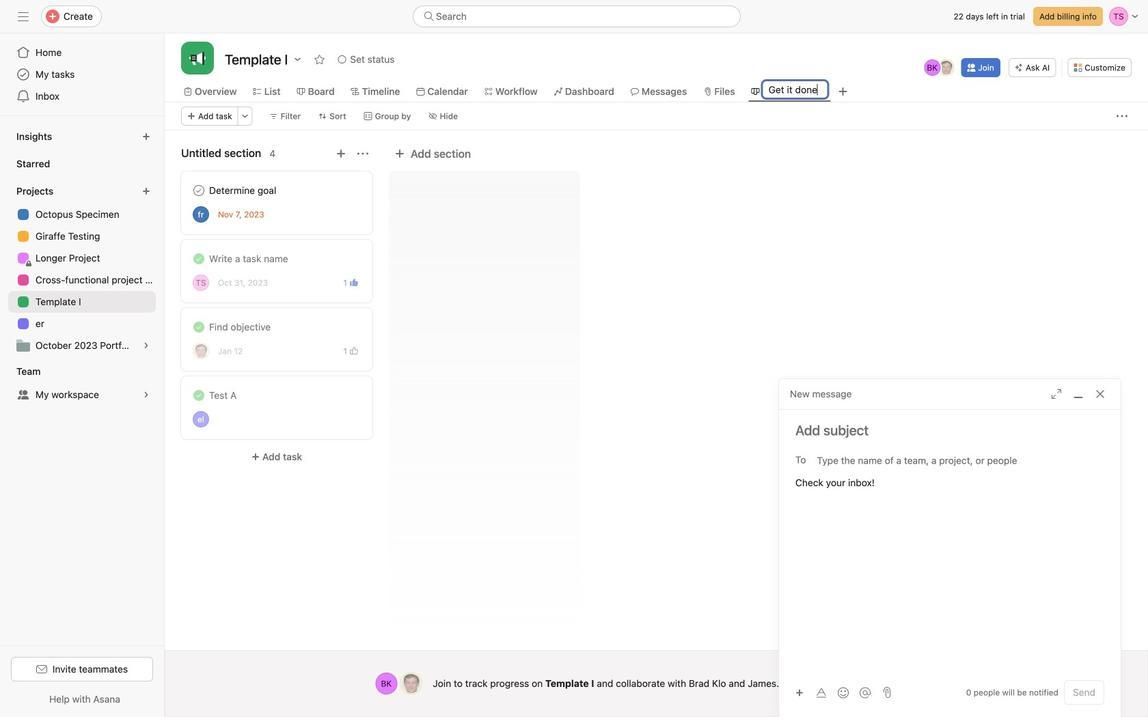 Task type: locate. For each thing, give the bounding box(es) containing it.
2 completed checkbox from the top
[[191, 319, 207, 336]]

2 vertical spatial completed image
[[191, 388, 207, 404]]

0 vertical spatial completed image
[[191, 251, 207, 267]]

more section actions image
[[357, 148, 368, 159]]

1 completed image from the top
[[191, 251, 207, 267]]

1 completed checkbox from the top
[[191, 251, 207, 267]]

minimize image
[[1073, 389, 1084, 400]]

projects element
[[0, 179, 164, 360]]

0 vertical spatial completed checkbox
[[191, 251, 207, 267]]

2 vertical spatial completed checkbox
[[191, 388, 207, 404]]

formatting image
[[816, 688, 827, 699]]

None text field
[[763, 81, 828, 98]]

3 completed checkbox from the top
[[191, 388, 207, 404]]

megaphone image
[[189, 50, 206, 66]]

list box
[[413, 5, 741, 27]]

2 completed image from the top
[[191, 319, 207, 336]]

toolbar
[[790, 683, 878, 703]]

see details, october 2023 portfolio image
[[142, 342, 150, 350]]

hide sidebar image
[[18, 11, 29, 22]]

completed image
[[191, 251, 207, 267], [191, 319, 207, 336], [191, 388, 207, 404]]

teams element
[[0, 360, 164, 409]]

1 like. you liked this task image
[[350, 279, 358, 287]]

completed checkbox for the 1 like. click to like this task icon
[[191, 319, 207, 336]]

toggle assignee popover image
[[193, 275, 209, 291], [193, 411, 209, 428]]

2 toggle assignee popover image from the top
[[193, 411, 209, 428]]

global element
[[0, 33, 164, 116]]

Type the name of a team, a project, or people text field
[[817, 452, 1097, 469]]

3 completed image from the top
[[191, 388, 207, 404]]

add task image
[[336, 148, 347, 159]]

new insights image
[[142, 133, 150, 141]]

0 vertical spatial toggle assignee popover image
[[193, 275, 209, 291]]

1 vertical spatial completed checkbox
[[191, 319, 207, 336]]

at mention image
[[860, 688, 871, 699]]

add to starred image
[[314, 54, 325, 65]]

1 vertical spatial toggle assignee popover image
[[193, 411, 209, 428]]

dialog
[[779, 379, 1121, 718]]

Completed checkbox
[[191, 251, 207, 267], [191, 319, 207, 336], [191, 388, 207, 404]]

1 vertical spatial completed image
[[191, 319, 207, 336]]



Task type: describe. For each thing, give the bounding box(es) containing it.
completed image for completed checkbox for 1 like. you liked this task image on the left top
[[191, 251, 207, 267]]

toggle assignee popover image
[[193, 206, 209, 223]]

add tab image
[[838, 86, 849, 97]]

more actions image
[[1117, 111, 1128, 122]]

more actions image
[[241, 112, 249, 120]]

close image
[[1095, 389, 1106, 400]]

completed image for first completed checkbox from the bottom of the page
[[191, 388, 207, 404]]

see details, my workspace image
[[142, 391, 150, 399]]

Add subject text field
[[779, 421, 1121, 440]]

completed checkbox for 1 like. you liked this task image on the left top
[[191, 251, 207, 267]]

insert an object image
[[796, 689, 804, 698]]

completed image for completed checkbox associated with the 1 like. click to like this task icon
[[191, 319, 207, 336]]

1 like. click to like this task image
[[350, 347, 358, 355]]

Mark complete checkbox
[[191, 182, 207, 199]]

mark complete image
[[191, 182, 207, 199]]

expand popout to full screen image
[[1051, 389, 1062, 400]]

1 toggle assignee popover image from the top
[[193, 275, 209, 291]]

new project or portfolio image
[[142, 187, 150, 195]]



Task type: vqa. For each thing, say whether or not it's contained in the screenshot.
Completed option
yes



